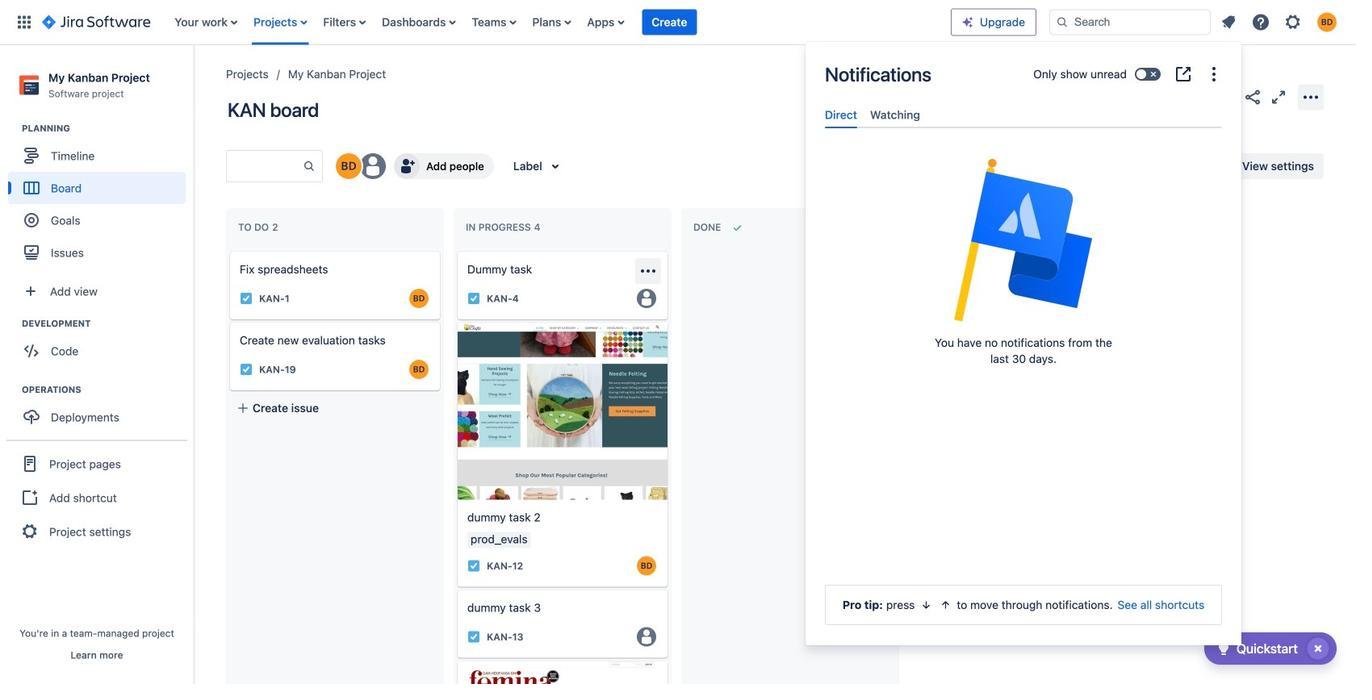 Task type: describe. For each thing, give the bounding box(es) containing it.
in progress element
[[466, 222, 544, 233]]

heading for 'group' corresponding to planning image
[[22, 122, 193, 135]]

sidebar element
[[0, 45, 194, 684]]

0 vertical spatial task image
[[240, 363, 253, 376]]

to do element
[[238, 222, 281, 233]]

goal image
[[24, 213, 39, 228]]

operations image
[[2, 380, 22, 400]]

0 vertical spatial create issue image
[[219, 241, 238, 260]]

create issue image
[[446, 241, 466, 260]]

heading for 'group' corresponding to operations icon
[[22, 384, 193, 396]]

dismiss quickstart image
[[1305, 636, 1331, 662]]

help image
[[1251, 13, 1270, 32]]

task image for bottommost create issue icon
[[467, 631, 480, 644]]

your profile and settings image
[[1317, 13, 1337, 32]]

add people image
[[397, 157, 416, 176]]

development image
[[2, 314, 22, 334]]

star kan board image
[[1217, 88, 1237, 107]]

arrow up image
[[939, 599, 952, 612]]

more actions for kan-4 dummy task image
[[638, 262, 658, 281]]

0 horizontal spatial list
[[166, 0, 951, 45]]

1 horizontal spatial task image
[[467, 560, 480, 573]]

Search field
[[1049, 9, 1211, 35]]

1 horizontal spatial list
[[1214, 8, 1346, 37]]

task image for create issue icon to the top
[[240, 292, 253, 305]]



Task type: locate. For each thing, give the bounding box(es) containing it.
more image
[[1204, 65, 1224, 84]]

group for operations icon
[[8, 384, 193, 438]]

1 vertical spatial heading
[[22, 317, 193, 330]]

appswitcher icon image
[[15, 13, 34, 32]]

planning image
[[2, 119, 22, 138]]

enter full screen image
[[1269, 88, 1288, 107]]

0 vertical spatial heading
[[22, 122, 193, 135]]

primary element
[[10, 0, 951, 45]]

jira software image
[[42, 13, 150, 32], [42, 13, 150, 32]]

create issue image
[[219, 241, 238, 260], [446, 312, 466, 331], [446, 579, 466, 598]]

2 vertical spatial create issue image
[[446, 579, 466, 598]]

notifications image
[[1219, 13, 1238, 32]]

dialog
[[806, 42, 1241, 646]]

list item
[[642, 0, 697, 45]]

2 vertical spatial heading
[[22, 384, 193, 396]]

2 heading from the top
[[22, 317, 193, 330]]

1 heading from the top
[[22, 122, 193, 135]]

sidebar navigation image
[[176, 65, 211, 97]]

heading for 'group' related to 'development' image
[[22, 317, 193, 330]]

list
[[166, 0, 951, 45], [1214, 8, 1346, 37]]

None search field
[[1049, 9, 1211, 35]]

1 vertical spatial task image
[[467, 560, 480, 573]]

0 horizontal spatial task image
[[240, 363, 253, 376]]

group for 'development' image
[[8, 317, 193, 372]]

3 heading from the top
[[22, 384, 193, 396]]

tab list
[[818, 102, 1229, 128]]

more actions image
[[1301, 88, 1321, 107]]

arrow down image
[[920, 599, 933, 612]]

heading
[[22, 122, 193, 135], [22, 317, 193, 330], [22, 384, 193, 396]]

search image
[[1056, 16, 1069, 29]]

task image
[[240, 292, 253, 305], [467, 292, 480, 305], [467, 631, 480, 644]]

group for planning image
[[8, 122, 193, 274]]

open notifications in a new tab image
[[1174, 65, 1193, 84]]

task image
[[240, 363, 253, 376], [467, 560, 480, 573]]

1 vertical spatial create issue image
[[446, 312, 466, 331]]

import image
[[1025, 157, 1045, 176]]

settings image
[[1283, 13, 1303, 32]]

banner
[[0, 0, 1356, 45]]

group
[[8, 122, 193, 274], [8, 317, 193, 372], [8, 384, 193, 438], [6, 440, 187, 555]]

Search this board text field
[[227, 152, 303, 181]]



Task type: vqa. For each thing, say whether or not it's contained in the screenshot.
import icon
yes



